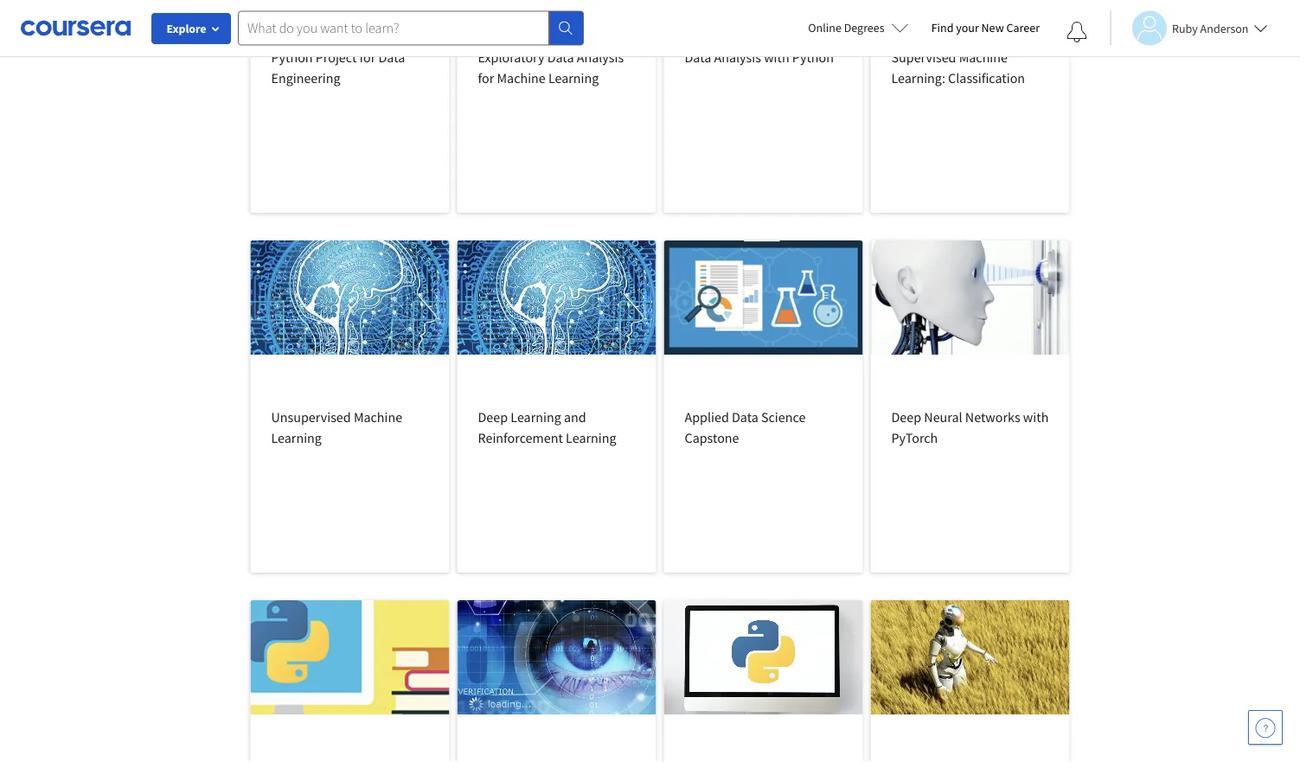Task type: locate. For each thing, give the bounding box(es) containing it.
machine down exploratory
[[497, 69, 546, 87]]

1 horizontal spatial with
[[1024, 409, 1049, 426]]

and
[[564, 409, 587, 426]]

ruby anderson button
[[1111, 11, 1269, 45]]

python project for data engineering
[[271, 48, 405, 87]]

applied
[[685, 409, 730, 426]]

machine
[[960, 48, 1008, 66], [497, 69, 546, 87], [354, 409, 403, 426]]

exploratory data analysis for machine learning link
[[457, 0, 657, 213]]

1 horizontal spatial analysis
[[715, 48, 762, 66]]

unsupervised
[[271, 409, 351, 426]]

python up engineering
[[271, 48, 313, 66]]

supervised
[[892, 48, 957, 66]]

machine up classification
[[960, 48, 1008, 66]]

python project for data engineering link
[[251, 0, 450, 213]]

1 horizontal spatial for
[[478, 69, 494, 87]]

exploratory data analysis for machine learning
[[478, 48, 624, 87]]

for
[[360, 48, 376, 66], [478, 69, 494, 87]]

new
[[982, 20, 1005, 35]]

data analysis with python link
[[664, 0, 863, 213]]

0 horizontal spatial for
[[360, 48, 376, 66]]

0 horizontal spatial deep
[[478, 409, 508, 426]]

data analysis with python
[[685, 48, 834, 66]]

deep up reinforcement
[[478, 409, 508, 426]]

1 vertical spatial machine
[[497, 69, 546, 87]]

0 horizontal spatial analysis
[[577, 48, 624, 66]]

career
[[1007, 20, 1040, 35]]

1 vertical spatial for
[[478, 69, 494, 87]]

networks
[[966, 409, 1021, 426]]

with
[[764, 48, 790, 66], [1024, 409, 1049, 426]]

machine inside "unsupervised machine learning"
[[354, 409, 403, 426]]

find your new career
[[932, 20, 1040, 35]]

1 python from the left
[[271, 48, 313, 66]]

deep learning and reinforcement learning
[[478, 409, 617, 447]]

for down exploratory
[[478, 69, 494, 87]]

python down online
[[793, 48, 834, 66]]

science
[[762, 409, 806, 426]]

coursera image
[[21, 14, 131, 42]]

explore button
[[151, 13, 231, 44]]

python inside data analysis with python link
[[793, 48, 834, 66]]

None search field
[[238, 11, 584, 45]]

2 vertical spatial machine
[[354, 409, 403, 426]]

machine for supervised machine learning: classification
[[960, 48, 1008, 66]]

with inside deep neural networks with pytorch
[[1024, 409, 1049, 426]]

machine inside supervised machine learning: classification
[[960, 48, 1008, 66]]

python inside python project for data engineering
[[271, 48, 313, 66]]

python
[[271, 48, 313, 66], [793, 48, 834, 66]]

1 horizontal spatial deep
[[892, 409, 922, 426]]

learning
[[549, 69, 599, 87], [511, 409, 562, 426], [271, 429, 322, 447], [566, 429, 617, 447]]

analysis
[[577, 48, 624, 66], [715, 48, 762, 66]]

engineering
[[271, 69, 341, 87]]

machine right 'unsupervised'
[[354, 409, 403, 426]]

1 horizontal spatial machine
[[497, 69, 546, 87]]

0 horizontal spatial with
[[764, 48, 790, 66]]

0 vertical spatial for
[[360, 48, 376, 66]]

deep up pytorch
[[892, 409, 922, 426]]

deep
[[478, 409, 508, 426], [892, 409, 922, 426]]

0 vertical spatial with
[[764, 48, 790, 66]]

deep for deep learning and reinforcement learning
[[478, 409, 508, 426]]

for right project
[[360, 48, 376, 66]]

1 analysis from the left
[[577, 48, 624, 66]]

ruby anderson
[[1173, 20, 1249, 36]]

data inside applied data science capstone
[[732, 409, 759, 426]]

2 deep from the left
[[892, 409, 922, 426]]

find your new career link
[[923, 17, 1049, 39]]

0 horizontal spatial python
[[271, 48, 313, 66]]

0 vertical spatial machine
[[960, 48, 1008, 66]]

deep inside deep neural networks with pytorch
[[892, 409, 922, 426]]

unsupervised machine learning
[[271, 409, 403, 447]]

1 deep from the left
[[478, 409, 508, 426]]

deep neural networks with pytorch link
[[871, 241, 1070, 573]]

2 python from the left
[[793, 48, 834, 66]]

learning inside exploratory data analysis for machine learning
[[549, 69, 599, 87]]

deep inside deep learning and reinforcement learning
[[478, 409, 508, 426]]

1 vertical spatial with
[[1024, 409, 1049, 426]]

2 horizontal spatial machine
[[960, 48, 1008, 66]]

data
[[379, 48, 405, 66], [548, 48, 574, 66], [685, 48, 712, 66], [732, 409, 759, 426]]

0 horizontal spatial machine
[[354, 409, 403, 426]]

1 horizontal spatial python
[[793, 48, 834, 66]]

reinforcement
[[478, 429, 563, 447]]



Task type: describe. For each thing, give the bounding box(es) containing it.
pytorch
[[892, 429, 939, 447]]

capstone
[[685, 429, 740, 447]]

learning:
[[892, 69, 946, 87]]

supervised machine learning: classification link
[[871, 0, 1070, 213]]

online degrees
[[809, 20, 885, 35]]

data inside python project for data engineering
[[379, 48, 405, 66]]

your
[[957, 20, 980, 35]]

degrees
[[845, 20, 885, 35]]

classification
[[949, 69, 1026, 87]]

anderson
[[1201, 20, 1249, 36]]

data inside exploratory data analysis for machine learning
[[548, 48, 574, 66]]

find
[[932, 20, 954, 35]]

deep for deep neural networks with pytorch
[[892, 409, 922, 426]]

analysis inside exploratory data analysis for machine learning
[[577, 48, 624, 66]]

help center image
[[1256, 718, 1277, 738]]

learning inside "unsupervised machine learning"
[[271, 429, 322, 447]]

online degrees button
[[795, 9, 923, 47]]

for inside python project for data engineering
[[360, 48, 376, 66]]

show notifications image
[[1067, 22, 1088, 42]]

machine inside exploratory data analysis for machine learning
[[497, 69, 546, 87]]

2 analysis from the left
[[715, 48, 762, 66]]

supervised machine learning: classification
[[892, 48, 1026, 87]]

exploratory
[[478, 48, 545, 66]]

ruby
[[1173, 20, 1199, 36]]

deep neural networks with pytorch
[[892, 409, 1049, 447]]

machine for unsupervised machine learning
[[354, 409, 403, 426]]

project
[[316, 48, 357, 66]]

explore
[[167, 21, 206, 36]]

What do you want to learn? text field
[[238, 11, 550, 45]]

deep learning and reinforcement learning link
[[457, 241, 657, 573]]

unsupervised machine learning link
[[251, 241, 450, 573]]

for inside exploratory data analysis for machine learning
[[478, 69, 494, 87]]

applied data science capstone
[[685, 409, 806, 447]]

applied data science capstone link
[[664, 241, 863, 573]]

online
[[809, 20, 842, 35]]

neural
[[925, 409, 963, 426]]



Task type: vqa. For each thing, say whether or not it's contained in the screenshot.
earn your degree collection Element
no



